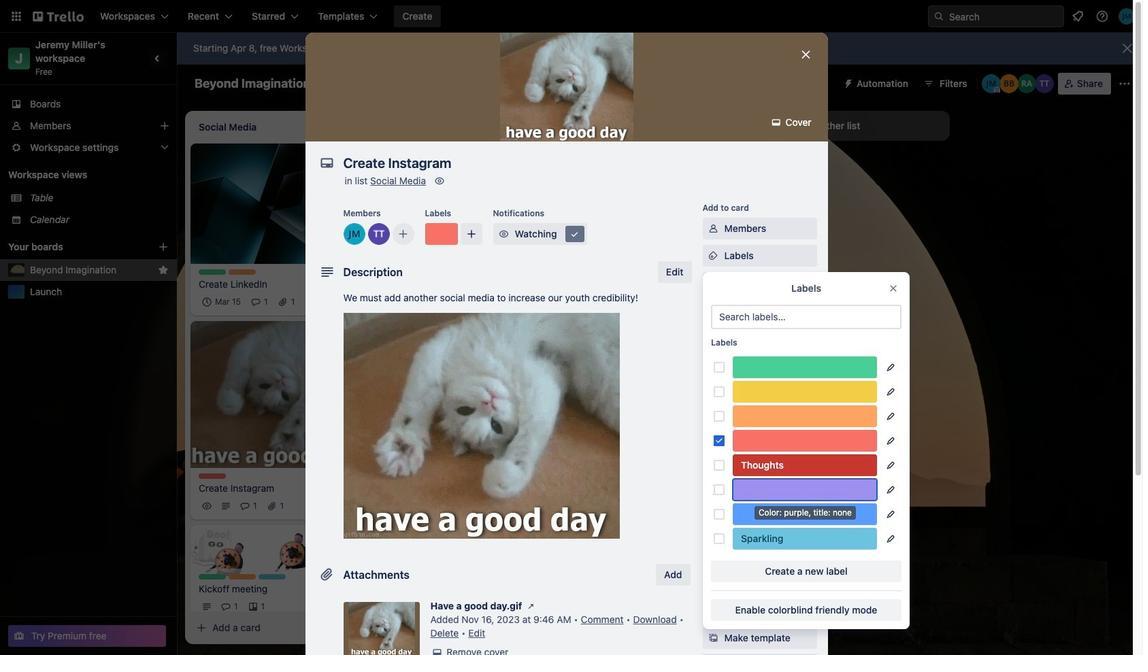 Task type: vqa. For each thing, say whether or not it's contained in the screenshot.
the rightmost Color: orange, title: none image
yes



Task type: locate. For each thing, give the bounding box(es) containing it.
Search labels… text field
[[711, 305, 902, 329]]

your boards with 2 items element
[[8, 239, 137, 255]]

0 vertical spatial color: red, title: none image
[[733, 430, 877, 452]]

color: green, title: none image
[[199, 269, 226, 275], [733, 357, 877, 378]]

terry turtle (terryturtle) image
[[336, 294, 352, 310], [336, 599, 352, 615]]

color: bold red, title: "thoughts" element
[[392, 351, 419, 356], [733, 455, 877, 476]]

0 vertical spatial color: sky, title: "sparkling" element
[[733, 528, 877, 550]]

0 vertical spatial terry turtle (terryturtle) image
[[336, 294, 352, 310]]

color: sky, title: "sparkling" element right color: green, title: none icon
[[259, 574, 286, 580]]

jeremy miller (jeremymiller198) image
[[1119, 8, 1135, 25]]

color: sky, title: "sparkling" element down color: blue, title: none image on the right of page
[[733, 528, 877, 550]]

color: orange, title: none image right color: green, title: none icon
[[229, 574, 256, 580]]

ruby anderson (rubyanderson7) image
[[536, 318, 553, 335]]

1 vertical spatial color: red, title: none image
[[199, 474, 226, 479]]

color: green, title: none image left color: orange, title: none icon
[[199, 269, 226, 275]]

sm image
[[770, 116, 783, 129], [433, 174, 447, 188], [568, 227, 582, 241], [707, 249, 720, 263], [707, 577, 720, 591], [524, 600, 538, 613]]

color: orange, title: none image
[[733, 406, 877, 427], [229, 574, 256, 580]]

1 horizontal spatial create from template… image
[[542, 410, 553, 420]]

1 horizontal spatial color: red, title: none image
[[733, 430, 877, 452]]

color: green, title: none image up color: yellow, title: none image
[[733, 357, 877, 378]]

sm image
[[838, 73, 857, 92], [707, 222, 720, 235], [497, 227, 511, 241], [707, 604, 720, 618], [707, 632, 720, 645], [430, 646, 444, 655]]

0 horizontal spatial color: green, title: none image
[[199, 269, 226, 275]]

color: red, title: none image
[[733, 430, 877, 452], [199, 474, 226, 479]]

0 horizontal spatial color: red, title: none image
[[199, 474, 226, 479]]

1 vertical spatial color: sky, title: "sparkling" element
[[259, 574, 286, 580]]

0 notifications image
[[1070, 8, 1086, 25]]

1 horizontal spatial color: bold red, title: "thoughts" element
[[733, 455, 877, 476]]

back to home image
[[33, 5, 84, 27]]

1 horizontal spatial color: green, title: none image
[[733, 357, 877, 378]]

jeremy miller (jeremymiller198) image
[[982, 74, 1001, 93], [343, 223, 365, 245], [517, 318, 534, 335], [336, 498, 352, 515]]

terry turtle (terryturtle) image
[[1035, 74, 1054, 93], [368, 223, 390, 245], [498, 318, 515, 335], [316, 498, 333, 515]]

1 vertical spatial color: orange, title: none image
[[229, 574, 256, 580]]

tooltip
[[755, 506, 856, 520]]

1 horizontal spatial color: sky, title: "sparkling" element
[[733, 528, 877, 550]]

0 horizontal spatial color: orange, title: none image
[[229, 574, 256, 580]]

primary element
[[0, 0, 1143, 33]]

color: sky, title: "sparkling" element
[[733, 528, 877, 550], [259, 574, 286, 580]]

show menu image
[[1118, 77, 1132, 91]]

create from template… image
[[542, 410, 553, 420], [348, 623, 359, 634]]

None text field
[[337, 151, 786, 176]]

customize views image
[[526, 77, 540, 91]]

0 horizontal spatial create from template… image
[[348, 623, 359, 634]]

1 vertical spatial create from template… image
[[348, 623, 359, 634]]

0 vertical spatial color: orange, title: none image
[[733, 406, 877, 427]]

color: orange, title: none image
[[229, 269, 256, 275]]

None checkbox
[[411, 280, 483, 297], [199, 294, 245, 310], [411, 280, 483, 297], [199, 294, 245, 310]]

bob builder (bobbuilder40) image
[[1000, 74, 1019, 93]]

color: green, title: none image
[[199, 574, 226, 580]]

search image
[[934, 11, 945, 22]]

0 vertical spatial color: bold red, title: "thoughts" element
[[392, 351, 419, 356]]

1 vertical spatial terry turtle (terryturtle) image
[[336, 599, 352, 615]]

color: yellow, title: none image
[[733, 381, 877, 403]]

color: orange, title: none image down color: yellow, title: none image
[[733, 406, 877, 427]]

1 horizontal spatial color: orange, title: none image
[[733, 406, 877, 427]]



Task type: describe. For each thing, give the bounding box(es) containing it.
add members to card image
[[398, 227, 409, 241]]

open information menu image
[[1096, 10, 1109, 23]]

0 horizontal spatial color: bold red, title: "thoughts" element
[[392, 351, 419, 356]]

color: purple, title: none image
[[733, 479, 877, 501]]

color: blue, title: none image
[[733, 504, 877, 525]]

close popover image
[[888, 283, 899, 294]]

1 vertical spatial color: bold red, title: "thoughts" element
[[733, 455, 877, 476]]

ruby anderson (rubyanderson7) image
[[1017, 74, 1036, 93]]

1 terry turtle (terryturtle) image from the top
[[336, 294, 352, 310]]

Board name text field
[[188, 73, 317, 95]]

edit card image
[[340, 327, 351, 338]]

starred icon image
[[158, 265, 169, 276]]

0 vertical spatial color: green, title: none image
[[199, 269, 226, 275]]

0 horizontal spatial color: sky, title: "sparkling" element
[[259, 574, 286, 580]]

create from template… image
[[735, 368, 746, 379]]

color: red, title: none image
[[425, 223, 458, 245]]

1 vertical spatial color: green, title: none image
[[733, 357, 877, 378]]

0 vertical spatial create from template… image
[[542, 410, 553, 420]]

Search field
[[945, 6, 1064, 27]]

add board image
[[158, 242, 169, 253]]

have\_a\_good\_day.gif image
[[343, 313, 620, 539]]

2 terry turtle (terryturtle) image from the top
[[336, 599, 352, 615]]



